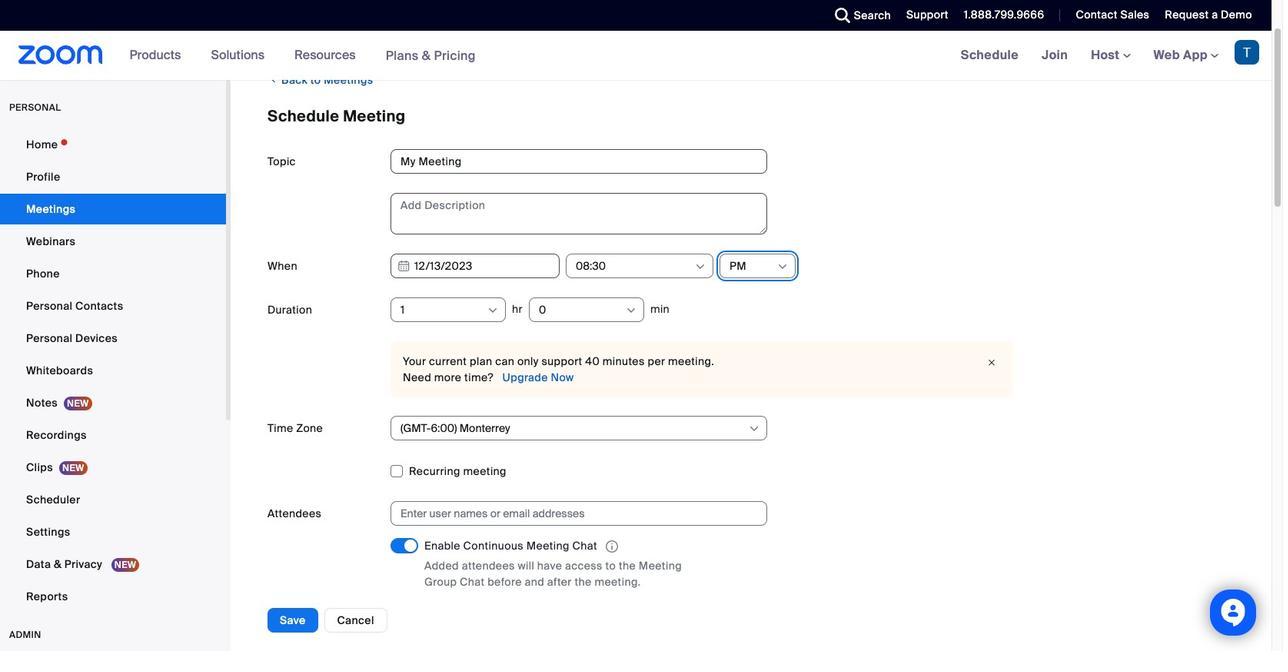 Task type: locate. For each thing, give the bounding box(es) containing it.
id
[[314, 616, 325, 629]]

1 horizontal spatial &
[[422, 47, 431, 63]]

to inside back to meetings link
[[311, 73, 321, 87]]

home link
[[0, 129, 226, 160]]

search button
[[824, 0, 896, 31]]

save
[[280, 614, 306, 628]]

demo
[[1222, 8, 1253, 22]]

products button
[[130, 31, 188, 80]]

0 horizontal spatial the
[[575, 576, 592, 589]]

meeting. right per on the right of page
[[669, 355, 715, 369]]

left image
[[268, 72, 279, 87]]

1 horizontal spatial to
[[606, 559, 616, 573]]

hr
[[512, 302, 523, 316]]

added attendees will have access to the meeting group chat before and after the meeting.
[[425, 559, 682, 589]]

clips
[[26, 461, 53, 475]]

plans & pricing link
[[386, 47, 476, 63], [386, 47, 476, 63]]

meeting id option group
[[391, 610, 1236, 635]]

notes
[[26, 396, 58, 410]]

0 vertical spatial the
[[619, 559, 636, 573]]

contact sales
[[1077, 8, 1150, 22]]

meetings link
[[0, 194, 226, 225]]

reports
[[26, 590, 68, 604]]

personal contacts
[[26, 299, 123, 313]]

schedule
[[961, 47, 1019, 63], [268, 106, 340, 126]]

show options image for 0
[[625, 305, 638, 317]]

when
[[268, 259, 298, 273]]

schedule link
[[950, 31, 1031, 80]]

0 horizontal spatial to
[[311, 73, 321, 87]]

personal up 'whiteboards'
[[26, 332, 73, 345]]

meeting inside application
[[527, 539, 570, 553]]

1 vertical spatial schedule
[[268, 106, 340, 126]]

recurring meeting
[[409, 465, 507, 479]]

per
[[648, 355, 666, 369]]

contact sales link
[[1065, 0, 1154, 31], [1077, 8, 1150, 22]]

need
[[403, 371, 432, 385]]

meetings up webinars
[[26, 202, 76, 216]]

close image
[[983, 355, 1002, 371]]

1 horizontal spatial the
[[619, 559, 636, 573]]

schedule for schedule
[[961, 47, 1019, 63]]

meeting. inside your current plan can only support 40 minutes per meeting. need more time? upgrade now
[[669, 355, 715, 369]]

personal for personal devices
[[26, 332, 73, 345]]

0 vertical spatial schedule
[[961, 47, 1019, 63]]

0 vertical spatial chat
[[573, 539, 598, 553]]

only
[[518, 355, 539, 369]]

phone link
[[0, 258, 226, 289]]

meetings down resources
[[324, 73, 374, 87]]

data & privacy link
[[0, 549, 226, 580]]

chat inside application
[[573, 539, 598, 553]]

support
[[907, 8, 949, 22]]

show options image for pm
[[777, 261, 789, 273]]

0 horizontal spatial schedule
[[268, 106, 340, 126]]

meeting. down learn more about enable continuous meeting chat image
[[595, 576, 641, 589]]

enable continuous meeting chat
[[425, 539, 598, 553]]

1 vertical spatial to
[[606, 559, 616, 573]]

& right the data on the left of page
[[54, 558, 62, 572]]

chat
[[573, 539, 598, 553], [460, 576, 485, 589]]

1.888.799.9666 button up 'schedule' link
[[965, 8, 1045, 22]]

time zone
[[268, 422, 323, 435]]

to down learn more about enable continuous meeting chat image
[[606, 559, 616, 573]]

1 horizontal spatial schedule
[[961, 47, 1019, 63]]

2 personal from the top
[[26, 332, 73, 345]]

contacts
[[75, 299, 123, 313]]

0 vertical spatial meetings
[[324, 73, 374, 87]]

scheduler
[[26, 493, 80, 507]]

personal down phone
[[26, 299, 73, 313]]

0 horizontal spatial meetings
[[26, 202, 76, 216]]

personal inside "link"
[[26, 332, 73, 345]]

& inside personal menu "menu"
[[54, 558, 62, 572]]

0 horizontal spatial &
[[54, 558, 62, 572]]

1 horizontal spatial meeting.
[[669, 355, 715, 369]]

support
[[542, 355, 583, 369]]

your current plan can only support 40 minutes per meeting. need more time? upgrade now
[[403, 355, 715, 385]]

the down learn more about enable continuous meeting chat image
[[619, 559, 636, 573]]

solutions button
[[211, 31, 272, 80]]

meeting. inside "added attendees will have access to the meeting group chat before and after the meeting."
[[595, 576, 641, 589]]

1 vertical spatial chat
[[460, 576, 485, 589]]

learn more about enable continuous meeting chat image
[[602, 540, 623, 554]]

0 vertical spatial personal
[[26, 299, 73, 313]]

support link
[[896, 0, 953, 31], [907, 8, 949, 22]]

1 horizontal spatial meetings
[[324, 73, 374, 87]]

chat down attendees
[[460, 576, 485, 589]]

0 vertical spatial to
[[311, 73, 321, 87]]

banner
[[0, 31, 1272, 81]]

to right 'back'
[[311, 73, 321, 87]]

40
[[586, 355, 600, 369]]

will
[[518, 559, 535, 573]]

1 personal from the top
[[26, 299, 73, 313]]

0 vertical spatial &
[[422, 47, 431, 63]]

meeting right access
[[639, 559, 682, 573]]

admin
[[9, 629, 41, 642]]

solutions
[[211, 47, 265, 63]]

1 vertical spatial meeting.
[[595, 576, 641, 589]]

pm button
[[730, 255, 776, 278]]

meeting up have
[[527, 539, 570, 553]]

When text field
[[391, 254, 560, 278]]

access
[[565, 559, 603, 573]]

1 vertical spatial personal
[[26, 332, 73, 345]]

your
[[403, 355, 426, 369]]

enable continuous meeting chat application
[[425, 539, 717, 556]]

& inside product information navigation
[[422, 47, 431, 63]]

profile link
[[0, 162, 226, 192]]

pricing
[[434, 47, 476, 63]]

1 vertical spatial meetings
[[26, 202, 76, 216]]

schedule down 'back'
[[268, 106, 340, 126]]

meeting.
[[669, 355, 715, 369], [595, 576, 641, 589]]

& for privacy
[[54, 558, 62, 572]]

plans & pricing
[[386, 47, 476, 63]]

web
[[1154, 47, 1181, 63]]

personal devices link
[[0, 323, 226, 354]]

personal menu menu
[[0, 129, 226, 614]]

the down access
[[575, 576, 592, 589]]

0 vertical spatial meeting.
[[669, 355, 715, 369]]

banner containing products
[[0, 31, 1272, 81]]

before
[[488, 576, 522, 589]]

zoom logo image
[[18, 45, 103, 65]]

clips link
[[0, 452, 226, 483]]

schedule down '1.888.799.9666' at the right of the page
[[961, 47, 1019, 63]]

schedule inside meetings navigation
[[961, 47, 1019, 63]]

show options image
[[695, 261, 707, 273], [777, 261, 789, 273], [487, 305, 499, 317], [625, 305, 638, 317], [749, 423, 761, 435]]

& right plans
[[422, 47, 431, 63]]

request a demo link
[[1154, 0, 1272, 31], [1166, 8, 1253, 22]]

web app button
[[1154, 47, 1219, 63]]

request a demo
[[1166, 8, 1253, 22]]

1 vertical spatial &
[[54, 558, 62, 572]]

0 horizontal spatial meeting.
[[595, 576, 641, 589]]

meetings navigation
[[950, 31, 1272, 81]]

whiteboards
[[26, 364, 93, 378]]

1 horizontal spatial chat
[[573, 539, 598, 553]]

zone
[[296, 422, 323, 435]]

&
[[422, 47, 431, 63], [54, 558, 62, 572]]

schedule meeting
[[268, 106, 406, 126]]

meetings
[[324, 73, 374, 87], [26, 202, 76, 216]]

0 horizontal spatial chat
[[460, 576, 485, 589]]

to
[[311, 73, 321, 87], [606, 559, 616, 573]]

the
[[619, 559, 636, 573], [575, 576, 592, 589]]

upgrade now link
[[500, 371, 574, 385]]

chat up access
[[573, 539, 598, 553]]



Task type: describe. For each thing, give the bounding box(es) containing it.
meeting inside "added attendees will have access to the meeting group chat before and after the meeting."
[[639, 559, 682, 573]]

select start time text field
[[576, 255, 694, 278]]

request
[[1166, 8, 1210, 22]]

1.888.799.9666 button up "join"
[[953, 0, 1049, 31]]

after
[[548, 576, 572, 589]]

1 vertical spatial the
[[575, 576, 592, 589]]

app
[[1184, 47, 1209, 63]]

meetings inside personal menu "menu"
[[26, 202, 76, 216]]

plan
[[470, 355, 493, 369]]

recordings link
[[0, 420, 226, 451]]

meeting down the "back to meetings"
[[343, 106, 406, 126]]

have
[[538, 559, 563, 573]]

upgrade
[[503, 371, 548, 385]]

& for pricing
[[422, 47, 431, 63]]

notes link
[[0, 388, 226, 419]]

join link
[[1031, 31, 1080, 80]]

host
[[1092, 47, 1124, 63]]

webinars
[[26, 235, 76, 248]]

Persistent Chat, enter email address,Enter user names or email addresses text field
[[401, 502, 744, 525]]

products
[[130, 47, 181, 63]]

cancel
[[337, 614, 374, 628]]

select time zone text field
[[401, 417, 748, 440]]

scheduler link
[[0, 485, 226, 515]]

personal contacts link
[[0, 291, 226, 322]]

web app
[[1154, 47, 1209, 63]]

group
[[425, 576, 457, 589]]

resources
[[295, 47, 356, 63]]

data & privacy
[[26, 558, 105, 572]]

current
[[429, 355, 467, 369]]

meeting
[[464, 465, 507, 479]]

time
[[268, 422, 293, 435]]

join
[[1042, 47, 1069, 63]]

time?
[[465, 371, 494, 385]]

resources button
[[295, 31, 363, 80]]

sales
[[1121, 8, 1150, 22]]

added
[[425, 559, 459, 573]]

1.888.799.9666
[[965, 8, 1045, 22]]

reports link
[[0, 582, 226, 612]]

pm
[[730, 259, 747, 273]]

Add Description text field
[[391, 193, 768, 235]]

product information navigation
[[118, 31, 488, 81]]

1 button
[[401, 298, 486, 322]]

personal for personal contacts
[[26, 299, 73, 313]]

webinars link
[[0, 226, 226, 257]]

attendees
[[268, 507, 322, 521]]

meeting id
[[268, 616, 325, 629]]

recurring
[[409, 465, 461, 479]]

contact
[[1077, 8, 1118, 22]]

data
[[26, 558, 51, 572]]

home
[[26, 138, 58, 152]]

schedule for schedule meeting
[[268, 106, 340, 126]]

host button
[[1092, 47, 1131, 63]]

chat inside "added attendees will have access to the meeting group chat before and after the meeting."
[[460, 576, 485, 589]]

personal devices
[[26, 332, 118, 345]]

plans
[[386, 47, 419, 63]]

minutes
[[603, 355, 645, 369]]

whiteboards link
[[0, 355, 226, 386]]

Topic text field
[[391, 149, 768, 174]]

topic
[[268, 155, 296, 168]]

profile picture image
[[1236, 40, 1260, 65]]

cancel button
[[324, 609, 388, 633]]

save button
[[268, 609, 318, 633]]

0
[[539, 303, 547, 317]]

min
[[651, 302, 670, 316]]

back to meetings
[[279, 73, 374, 87]]

attendees
[[462, 559, 515, 573]]

privacy
[[64, 558, 102, 572]]

back to meetings link
[[268, 67, 374, 92]]

duration
[[268, 303, 313, 317]]

personal
[[9, 102, 61, 114]]

more
[[435, 371, 462, 385]]

and
[[525, 576, 545, 589]]

settings
[[26, 525, 70, 539]]

search
[[854, 8, 892, 22]]

enable
[[425, 539, 461, 553]]

show options image for 1
[[487, 305, 499, 317]]

to inside "added attendees will have access to the meeting group chat before and after the meeting."
[[606, 559, 616, 573]]

back
[[282, 73, 308, 87]]

recordings
[[26, 429, 87, 442]]

1
[[401, 303, 405, 317]]

devices
[[75, 332, 118, 345]]

0 button
[[539, 298, 625, 322]]

meeting left the id
[[268, 616, 311, 629]]

now
[[551, 371, 574, 385]]



Task type: vqa. For each thing, say whether or not it's contained in the screenshot.
1st *** from the right
no



